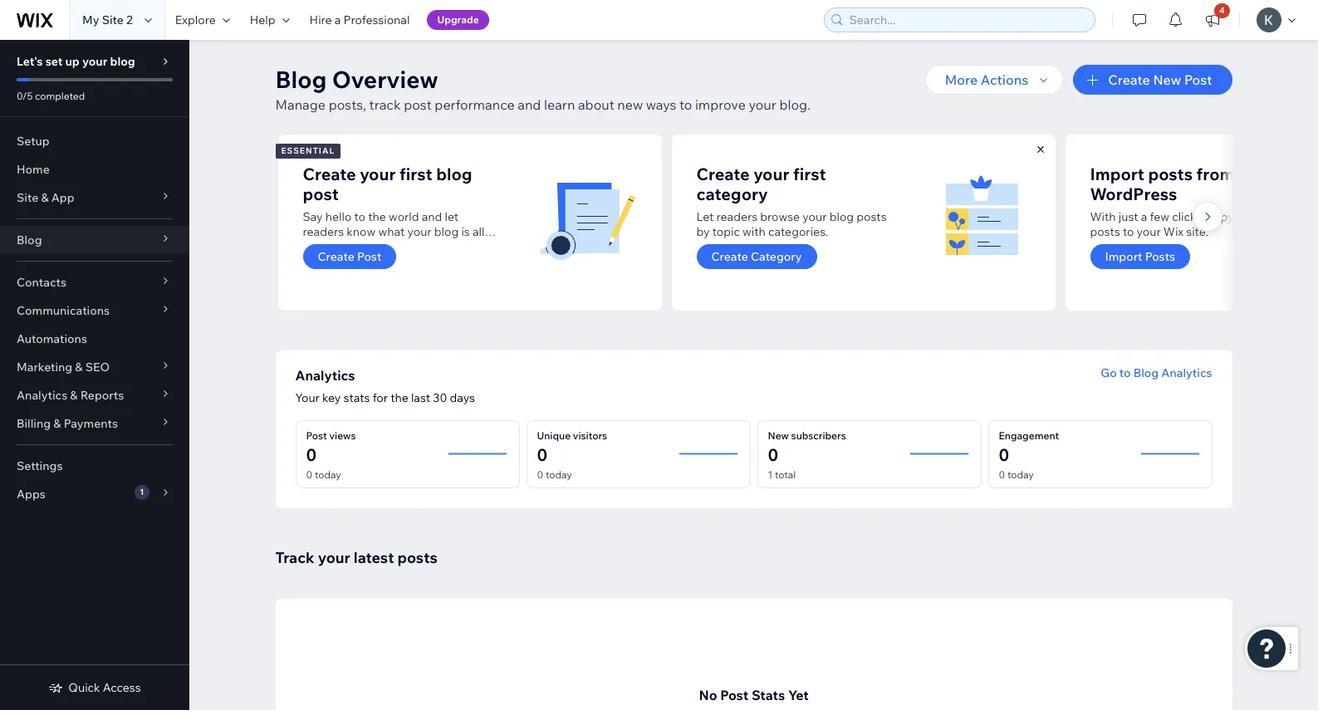 Task type: vqa. For each thing, say whether or not it's contained in the screenshot.


Task type: locate. For each thing, give the bounding box(es) containing it.
hire
[[310, 12, 332, 27]]

1 horizontal spatial a
[[1141, 209, 1147, 224]]

track
[[275, 548, 315, 567]]

import left posts
[[1105, 249, 1143, 264]]

today
[[315, 468, 341, 481], [546, 468, 572, 481], [1007, 468, 1034, 481]]

let's set up your blog
[[17, 54, 135, 69]]

marketing & seo
[[17, 360, 110, 375]]

blog inside blog overview manage posts, track post performance and learn about new ways to improve your blog.
[[275, 65, 327, 94]]

to
[[679, 96, 692, 113], [354, 209, 365, 224], [1123, 224, 1134, 239], [1120, 365, 1131, 380]]

no
[[699, 687, 717, 704]]

analytics your key stats for the last 30 days
[[295, 367, 475, 405]]

set
[[45, 54, 63, 69]]

0
[[306, 444, 317, 465], [537, 444, 548, 465], [768, 444, 778, 465], [999, 444, 1009, 465], [306, 468, 312, 481], [537, 468, 543, 481], [999, 468, 1005, 481]]

post right "track"
[[404, 96, 432, 113]]

1 vertical spatial and
[[422, 209, 442, 224]]

0 vertical spatial blog
[[275, 65, 327, 94]]

blog right go
[[1134, 365, 1159, 380]]

1 vertical spatial a
[[1141, 209, 1147, 224]]

unique visitors
[[537, 429, 607, 442]]

analytics down marketing
[[17, 388, 67, 403]]

2 horizontal spatial 0 today
[[999, 468, 1034, 481]]

world
[[389, 209, 419, 224]]

the inside analytics your key stats for the last 30 days
[[391, 390, 408, 405]]

posts right categories.
[[857, 209, 887, 224]]

settings link
[[0, 452, 189, 480]]

1 vertical spatial import
[[1105, 249, 1143, 264]]

create your first category let readers browse your blog posts by topic with categories.
[[696, 164, 887, 239]]

0 vertical spatial new
[[1153, 71, 1181, 88]]

quick
[[68, 680, 100, 695]]

create new post
[[1108, 71, 1212, 88]]

posts up few
[[1148, 164, 1193, 184]]

your left wix on the top right
[[1137, 224, 1161, 239]]

0 today down post views
[[306, 468, 341, 481]]

2 horizontal spatial analytics
[[1161, 365, 1212, 380]]

more actions
[[945, 71, 1028, 88]]

let's
[[17, 54, 43, 69]]

1 horizontal spatial analytics
[[295, 367, 355, 384]]

1 0 today from the left
[[306, 468, 341, 481]]

1 vertical spatial blog
[[17, 233, 42, 248]]

marketing
[[17, 360, 72, 375]]

improve
[[695, 96, 746, 113]]

and left learn
[[518, 96, 541, 113]]

1 horizontal spatial 0 today
[[537, 468, 572, 481]]

a right hire
[[335, 12, 341, 27]]

post inside essential create your first blog post say hello to the world and let readers know what your blog is all about. create post
[[303, 184, 339, 204]]

1
[[768, 468, 773, 481], [140, 487, 144, 498]]

your left blog.
[[749, 96, 776, 113]]

today for unique
[[546, 468, 572, 481]]

0 vertical spatial post
[[404, 96, 432, 113]]

0 horizontal spatial the
[[368, 209, 386, 224]]

and inside essential create your first blog post say hello to the world and let readers know what your blog is all about. create post
[[422, 209, 442, 224]]

your right 'what'
[[407, 224, 432, 239]]

wix
[[1164, 224, 1184, 239]]

over
[[1236, 209, 1260, 224]]

import
[[1090, 164, 1145, 184], [1105, 249, 1143, 264]]

post left the views
[[306, 429, 327, 442]]

1 horizontal spatial post
[[404, 96, 432, 113]]

with
[[1090, 209, 1116, 224]]

0 vertical spatial and
[[518, 96, 541, 113]]

post down 4 "button"
[[1184, 71, 1212, 88]]

readers
[[716, 209, 758, 224], [303, 224, 344, 239]]

1 first from the left
[[399, 164, 432, 184]]

0 horizontal spatial analytics
[[17, 388, 67, 403]]

posts up import posts button on the top right of page
[[1090, 224, 1120, 239]]

0 vertical spatial import
[[1090, 164, 1145, 184]]

0 horizontal spatial 1
[[140, 487, 144, 498]]

analytics up key
[[295, 367, 355, 384]]

analytics for analytics your key stats for the last 30 days
[[295, 367, 355, 384]]

blog button
[[0, 226, 189, 254]]

to right ways
[[679, 96, 692, 113]]

the
[[368, 209, 386, 224], [391, 390, 408, 405]]

setup
[[17, 134, 50, 149]]

1 inside sidebar element
[[140, 487, 144, 498]]

go
[[1101, 365, 1117, 380]]

the left world
[[368, 209, 386, 224]]

2
[[126, 12, 133, 27]]

0 today for post
[[306, 468, 341, 481]]

0 horizontal spatial today
[[315, 468, 341, 481]]

my site 2
[[82, 12, 133, 27]]

0 horizontal spatial first
[[399, 164, 432, 184]]

&
[[41, 190, 49, 205], [75, 360, 83, 375], [70, 388, 78, 403], [53, 416, 61, 431]]

1 horizontal spatial new
[[1153, 71, 1181, 88]]

blog inside dropdown button
[[17, 233, 42, 248]]

2 horizontal spatial today
[[1007, 468, 1034, 481]]

create inside create your first category let readers browse your blog posts by topic with categories.
[[696, 164, 750, 184]]

0 horizontal spatial a
[[335, 12, 341, 27]]

& left 'seo'
[[75, 360, 83, 375]]

a
[[335, 12, 341, 27], [1141, 209, 1147, 224]]

ways
[[646, 96, 676, 113]]

& left reports
[[70, 388, 78, 403]]

0 today down engagement
[[999, 468, 1034, 481]]

posts
[[1145, 249, 1175, 264]]

your right browse
[[803, 209, 827, 224]]

1 horizontal spatial today
[[546, 468, 572, 481]]

site left 2
[[102, 12, 124, 27]]

to right the hello
[[354, 209, 365, 224]]

views
[[329, 429, 356, 442]]

blog right categories.
[[830, 209, 854, 224]]

1 horizontal spatial site
[[102, 12, 124, 27]]

0 vertical spatial the
[[368, 209, 386, 224]]

to inside blog overview manage posts, track post performance and learn about new ways to improve your blog.
[[679, 96, 692, 113]]

last
[[411, 390, 430, 405]]

post up "say"
[[303, 184, 339, 204]]

0 horizontal spatial blog
[[17, 233, 42, 248]]

quick access
[[68, 680, 141, 695]]

a left few
[[1141, 209, 1147, 224]]

analytics inside dropdown button
[[17, 388, 67, 403]]

latest
[[354, 548, 394, 567]]

site & app button
[[0, 184, 189, 212]]

today for post
[[315, 468, 341, 481]]

& inside the site & app popup button
[[41, 190, 49, 205]]

post inside essential create your first blog post say hello to the world and let readers know what your blog is all about. create post
[[357, 249, 382, 264]]

2 today from the left
[[546, 468, 572, 481]]

blog
[[110, 54, 135, 69], [436, 164, 472, 184], [830, 209, 854, 224], [434, 224, 459, 239]]

post inside blog overview manage posts, track post performance and learn about new ways to improve your blog.
[[404, 96, 432, 113]]

create for category
[[711, 249, 748, 264]]

blog inside create your first category let readers browse your blog posts by topic with categories.
[[830, 209, 854, 224]]

& left app
[[41, 190, 49, 205]]

your up world
[[360, 164, 396, 184]]

0 today down unique
[[537, 468, 572, 481]]

let
[[696, 209, 714, 224]]

& for analytics
[[70, 388, 78, 403]]

to inside import posts from wordpress with just a few clicks, copy over posts to your wix site.
[[1123, 224, 1134, 239]]

0 vertical spatial 1
[[768, 468, 773, 481]]

1 for 1 total
[[768, 468, 773, 481]]

analytics right go
[[1161, 365, 1212, 380]]

3 0 today from the left
[[999, 468, 1034, 481]]

the right for
[[391, 390, 408, 405]]

2 horizontal spatial blog
[[1134, 365, 1159, 380]]

& inside billing & payments dropdown button
[[53, 416, 61, 431]]

track
[[369, 96, 401, 113]]

sidebar element
[[0, 40, 189, 710]]

create
[[1108, 71, 1150, 88], [303, 164, 356, 184], [696, 164, 750, 184], [318, 249, 354, 264], [711, 249, 748, 264]]

contacts button
[[0, 268, 189, 297]]

app
[[51, 190, 74, 205]]

readers inside create your first category let readers browse your blog posts by topic with categories.
[[716, 209, 758, 224]]

site
[[102, 12, 124, 27], [17, 190, 38, 205]]

0 horizontal spatial post
[[303, 184, 339, 204]]

list containing create your first blog post
[[275, 135, 1318, 311]]

2 0 today from the left
[[537, 468, 572, 481]]

posts,
[[329, 96, 366, 113]]

1 horizontal spatial the
[[391, 390, 408, 405]]

readers up the create post button
[[303, 224, 344, 239]]

blog
[[275, 65, 327, 94], [17, 233, 42, 248], [1134, 365, 1159, 380]]

1 down settings "link"
[[140, 487, 144, 498]]

first up world
[[399, 164, 432, 184]]

analytics & reports
[[17, 388, 124, 403]]

1 left total
[[768, 468, 773, 481]]

first
[[399, 164, 432, 184], [793, 164, 826, 184]]

today down engagement
[[1007, 468, 1034, 481]]

track your latest posts
[[275, 548, 437, 567]]

blog up let
[[436, 164, 472, 184]]

blog up manage at the left of page
[[275, 65, 327, 94]]

list
[[275, 135, 1318, 311]]

1 vertical spatial site
[[17, 190, 38, 205]]

to up import posts button on the top right of page
[[1123, 224, 1134, 239]]

30
[[433, 390, 447, 405]]

post down the know
[[357, 249, 382, 264]]

1 total
[[768, 468, 796, 481]]

0 vertical spatial a
[[335, 12, 341, 27]]

readers down the category
[[716, 209, 758, 224]]

0 horizontal spatial site
[[17, 190, 38, 205]]

readers inside essential create your first blog post say hello to the world and let readers know what your blog is all about. create post
[[303, 224, 344, 239]]

hire a professional
[[310, 12, 410, 27]]

1 horizontal spatial first
[[793, 164, 826, 184]]

automations link
[[0, 325, 189, 353]]

blog overview manage posts, track post performance and learn about new ways to improve your blog.
[[275, 65, 811, 113]]

key
[[322, 390, 341, 405]]

1 horizontal spatial blog
[[275, 65, 327, 94]]

0 horizontal spatial and
[[422, 209, 442, 224]]

blog down 2
[[110, 54, 135, 69]]

today down unique
[[546, 468, 572, 481]]

import up just
[[1090, 164, 1145, 184]]

0 horizontal spatial readers
[[303, 224, 344, 239]]

engagement
[[999, 429, 1059, 442]]

and left let
[[422, 209, 442, 224]]

1 vertical spatial 1
[[140, 487, 144, 498]]

your
[[82, 54, 107, 69], [749, 96, 776, 113], [360, 164, 396, 184], [754, 164, 789, 184], [803, 209, 827, 224], [407, 224, 432, 239], [1137, 224, 1161, 239], [318, 548, 350, 567]]

first inside essential create your first blog post say hello to the world and let readers know what your blog is all about. create post
[[399, 164, 432, 184]]

site down the home
[[17, 190, 38, 205]]

& right billing
[[53, 416, 61, 431]]

analytics inside analytics your key stats for the last 30 days
[[295, 367, 355, 384]]

1 horizontal spatial 1
[[768, 468, 773, 481]]

import inside import posts from wordpress with just a few clicks, copy over posts to your wix site.
[[1090, 164, 1145, 184]]

blog up contacts
[[17, 233, 42, 248]]

0 vertical spatial site
[[102, 12, 124, 27]]

1 vertical spatial post
[[303, 184, 339, 204]]

2 first from the left
[[793, 164, 826, 184]]

actions
[[981, 71, 1028, 88]]

import inside button
[[1105, 249, 1143, 264]]

1 horizontal spatial and
[[518, 96, 541, 113]]

first up browse
[[793, 164, 826, 184]]

1 today from the left
[[315, 468, 341, 481]]

import for posts
[[1090, 164, 1145, 184]]

0 horizontal spatial new
[[768, 429, 789, 442]]

post
[[1184, 71, 1212, 88], [357, 249, 382, 264], [306, 429, 327, 442], [720, 687, 749, 704]]

1 horizontal spatial readers
[[716, 209, 758, 224]]

1 vertical spatial the
[[391, 390, 408, 405]]

your right "up"
[[82, 54, 107, 69]]

0 horizontal spatial 0 today
[[306, 468, 341, 481]]

quick access button
[[48, 680, 141, 695]]

help button
[[240, 0, 300, 40]]

and inside blog overview manage posts, track post performance and learn about new ways to improve your blog.
[[518, 96, 541, 113]]

category
[[696, 184, 768, 204]]

& inside marketing & seo 'dropdown button'
[[75, 360, 83, 375]]

today down post views
[[315, 468, 341, 481]]

& inside analytics & reports dropdown button
[[70, 388, 78, 403]]

categories.
[[768, 224, 829, 239]]

manage
[[275, 96, 326, 113]]



Task type: describe. For each thing, give the bounding box(es) containing it.
essential
[[281, 145, 335, 156]]

site inside popup button
[[17, 190, 38, 205]]

0/5 completed
[[17, 90, 85, 102]]

new inside button
[[1153, 71, 1181, 88]]

1 for 1
[[140, 487, 144, 498]]

& for billing
[[53, 416, 61, 431]]

create for your
[[696, 164, 750, 184]]

yet
[[788, 687, 809, 704]]

your up browse
[[754, 164, 789, 184]]

blog for blog
[[17, 233, 42, 248]]

the inside essential create your first blog post say hello to the world and let readers know what your blog is all about. create post
[[368, 209, 386, 224]]

a inside 'link'
[[335, 12, 341, 27]]

about.
[[303, 239, 337, 254]]

3 today from the left
[[1007, 468, 1034, 481]]

blog inside sidebar element
[[110, 54, 135, 69]]

import for posts
[[1105, 249, 1143, 264]]

visitors
[[573, 429, 607, 442]]

no post stats yet
[[699, 687, 809, 704]]

topic
[[712, 224, 740, 239]]

create post button
[[303, 244, 396, 269]]

0/5
[[17, 90, 33, 102]]

new subscribers
[[768, 429, 846, 442]]

reports
[[80, 388, 124, 403]]

payments
[[64, 416, 118, 431]]

4 button
[[1194, 0, 1231, 40]]

for
[[373, 390, 388, 405]]

just
[[1119, 209, 1138, 224]]

blog for blog overview manage posts, track post performance and learn about new ways to improve your blog.
[[275, 65, 327, 94]]

say
[[303, 209, 323, 224]]

1 vertical spatial new
[[768, 429, 789, 442]]

hello
[[325, 209, 352, 224]]

let
[[445, 209, 459, 224]]

all
[[473, 224, 485, 239]]

your inside sidebar element
[[82, 54, 107, 69]]

copy
[[1208, 209, 1234, 224]]

a inside import posts from wordpress with just a few clicks, copy over posts to your wix site.
[[1141, 209, 1147, 224]]

hire a professional link
[[300, 0, 420, 40]]

essential create your first blog post say hello to the world and let readers know what your blog is all about. create post
[[281, 145, 485, 264]]

upgrade
[[437, 13, 479, 26]]

seo
[[85, 360, 110, 375]]

blog overview.dealer.create category.title image
[[931, 167, 1030, 267]]

clicks,
[[1172, 209, 1205, 224]]

first inside create your first category let readers browse your blog posts by topic with categories.
[[793, 164, 826, 184]]

marketing & seo button
[[0, 353, 189, 381]]

your inside import posts from wordpress with just a few clicks, copy over posts to your wix site.
[[1137, 224, 1161, 239]]

& for marketing
[[75, 360, 83, 375]]

go to blog analytics button
[[1101, 365, 1212, 380]]

up
[[65, 54, 80, 69]]

apps
[[17, 487, 45, 502]]

posts right latest
[[397, 548, 437, 567]]

few
[[1150, 209, 1170, 224]]

your
[[295, 390, 320, 405]]

post for overview
[[404, 96, 432, 113]]

home link
[[0, 155, 189, 184]]

post right no on the bottom right of the page
[[720, 687, 749, 704]]

what
[[378, 224, 405, 239]]

billing & payments button
[[0, 410, 189, 438]]

4
[[1219, 5, 1225, 16]]

more actions button
[[925, 65, 1063, 95]]

site & app
[[17, 190, 74, 205]]

upgrade button
[[427, 10, 489, 30]]

from
[[1196, 164, 1235, 184]]

create category
[[711, 249, 802, 264]]

go to blog analytics
[[1101, 365, 1212, 380]]

more
[[945, 71, 978, 88]]

with
[[743, 224, 766, 239]]

setup link
[[0, 127, 189, 155]]

2 vertical spatial blog
[[1134, 365, 1159, 380]]

help
[[250, 12, 275, 27]]

stats
[[343, 390, 370, 405]]

billing
[[17, 416, 51, 431]]

overview
[[332, 65, 438, 94]]

total
[[775, 468, 796, 481]]

blog.
[[779, 96, 811, 113]]

to right go
[[1120, 365, 1131, 380]]

days
[[450, 390, 475, 405]]

post for create
[[303, 184, 339, 204]]

know
[[347, 224, 376, 239]]

by
[[696, 224, 710, 239]]

browse
[[760, 209, 800, 224]]

is
[[461, 224, 470, 239]]

wordpress
[[1090, 184, 1177, 204]]

blog left is
[[434, 224, 459, 239]]

stats
[[752, 687, 785, 704]]

site.
[[1186, 224, 1208, 239]]

posts inside create your first category let readers browse your blog posts by topic with categories.
[[857, 209, 887, 224]]

analytics for analytics & reports
[[17, 388, 67, 403]]

professional
[[344, 12, 410, 27]]

completed
[[35, 90, 85, 102]]

post inside create new post button
[[1184, 71, 1212, 88]]

Search... field
[[844, 8, 1090, 32]]

about
[[578, 96, 614, 113]]

contacts
[[17, 275, 66, 290]]

create for new
[[1108, 71, 1150, 88]]

to inside essential create your first blog post say hello to the world and let readers know what your blog is all about. create post
[[354, 209, 365, 224]]

& for site
[[41, 190, 49, 205]]

post views
[[306, 429, 356, 442]]

blog overview.dealer.create first post.title image
[[537, 167, 637, 267]]

your inside blog overview manage posts, track post performance and learn about new ways to improve your blog.
[[749, 96, 776, 113]]

my
[[82, 12, 99, 27]]

communications button
[[0, 297, 189, 325]]

your right track
[[318, 548, 350, 567]]

explore
[[175, 12, 216, 27]]

category
[[751, 249, 802, 264]]

settings
[[17, 459, 63, 473]]

create new post button
[[1073, 65, 1232, 95]]

0 today for unique
[[537, 468, 572, 481]]



